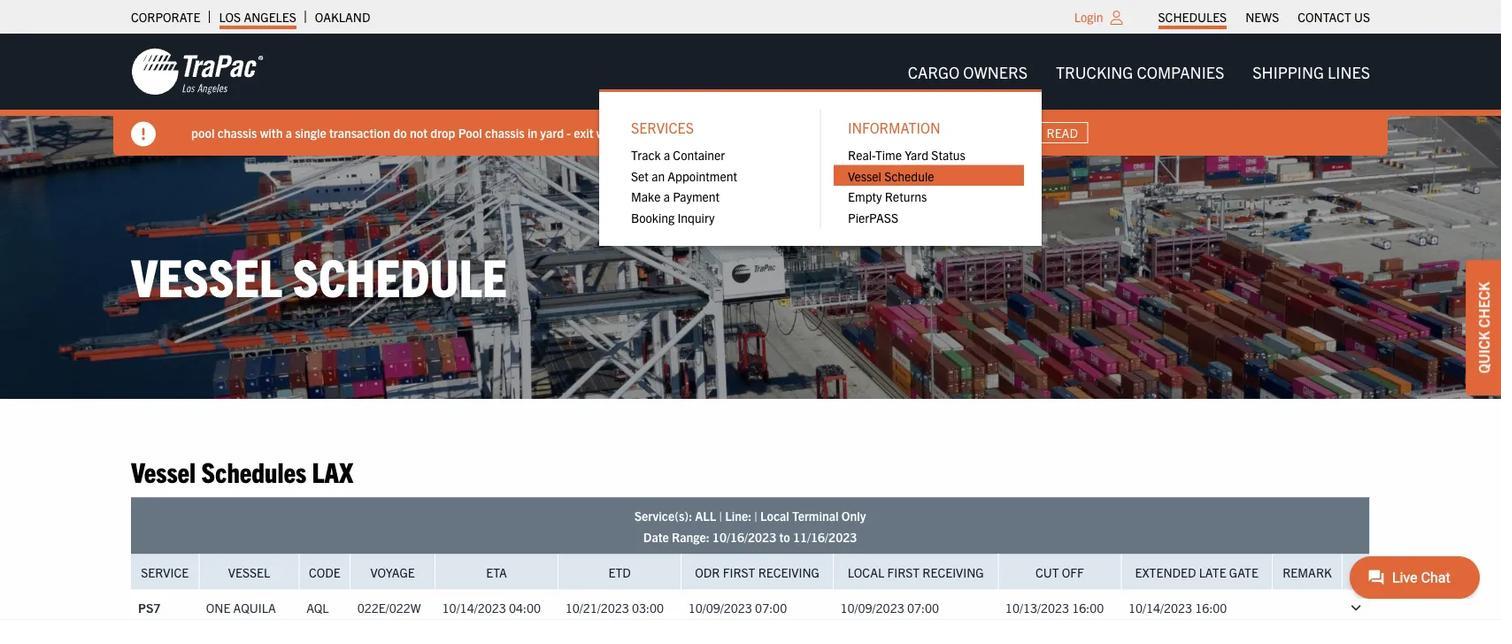 Task type: vqa. For each thing, say whether or not it's contained in the screenshot.
bottommost Customer
no



Task type: describe. For each thing, give the bounding box(es) containing it.
odr
[[695, 564, 720, 580]]

2 / from the left
[[974, 125, 978, 140]]

set
[[631, 168, 649, 184]]

not
[[410, 125, 428, 140]]

1 vertical spatial schedules
[[202, 454, 307, 489]]

real-
[[848, 147, 876, 162]]

receiving for local first receiving
[[923, 564, 984, 580]]

first for odr
[[723, 564, 756, 580]]

2 | from the left
[[755, 508, 758, 524]]

menu for information
[[834, 144, 1025, 228]]

to
[[780, 529, 791, 545]]

news link
[[1246, 4, 1280, 29]]

menu bar inside banner
[[600, 54, 1385, 246]]

lax
[[312, 454, 353, 489]]

do
[[393, 125, 407, 140]]

make a payment link
[[617, 186, 808, 207]]

corporate
[[131, 9, 200, 25]]

services
[[631, 118, 694, 136]]

booking
[[631, 210, 675, 226]]

cargo owners link
[[894, 54, 1042, 90]]

10/14/2023 for 10/14/2023 16:00
[[1129, 600, 1193, 616]]

make
[[631, 189, 661, 205]]

one aquila
[[206, 600, 276, 616]]

services menu item
[[617, 110, 808, 228]]

number
[[831, 125, 872, 140]]

trucking companies link
[[1042, 54, 1239, 90]]

10/14/2023 04:00
[[442, 600, 541, 616]]

service
[[141, 564, 189, 580]]

shipping lines
[[1253, 62, 1371, 81]]

quick
[[1475, 331, 1493, 374]]

local first receiving
[[848, 564, 984, 580]]

10/21/2023 03:00
[[566, 600, 664, 616]]

2 - from the left
[[875, 125, 879, 140]]

pierpass
[[848, 210, 899, 226]]

1 | from the left
[[720, 508, 723, 524]]

odr first receiving
[[695, 564, 820, 580]]

light image
[[1111, 11, 1123, 25]]

cut
[[1036, 564, 1060, 580]]

menu for services
[[617, 144, 808, 228]]

1 / from the left
[[927, 125, 930, 140]]

read link
[[1037, 122, 1089, 144]]

date
[[644, 529, 669, 545]]

etd
[[609, 564, 631, 580]]

11/16/2023
[[793, 529, 857, 545]]

2 10/09/2023 from the left
[[841, 600, 905, 616]]

in
[[528, 125, 538, 140]]

trucking companies
[[1057, 62, 1225, 81]]

pool
[[458, 125, 482, 140]]

los angeles image
[[131, 47, 264, 97]]

1 chassis from the left
[[218, 125, 257, 140]]

vessel schedule
[[131, 243, 507, 307]]

1 10/09/2023 from the left
[[689, 600, 753, 616]]

code
[[309, 564, 341, 580]]

10/16/2023
[[713, 529, 777, 545]]

contact us link
[[1298, 4, 1371, 29]]

los angeles link
[[219, 4, 297, 29]]

1 pool from the left
[[191, 125, 215, 140]]

pierpass link
[[834, 207, 1025, 228]]

us
[[1355, 9, 1371, 25]]

empty returns link
[[834, 186, 1025, 207]]

16:00 for 10/14/2023 16:00
[[1196, 600, 1228, 616]]

one
[[206, 600, 231, 616]]

3 chassis from the left
[[669, 125, 709, 140]]

cargo owners menu item
[[600, 54, 1042, 246]]

10/13/2023
[[1006, 600, 1070, 616]]

2 10/09/2023 07:00 from the left
[[841, 600, 940, 616]]

menu bar containing schedules
[[1150, 4, 1380, 29]]

track
[[631, 147, 661, 162]]

16:00 for 10/13/2023 16:00
[[1073, 600, 1105, 616]]

track a container set an appointment make a payment booking inquiry
[[631, 147, 738, 226]]

news
[[1246, 9, 1280, 25]]

real-time yard status vessel schedule empty returns pierpass
[[848, 147, 966, 226]]

information menu item
[[834, 110, 1025, 228]]

set an appointment link
[[617, 165, 808, 186]]

2 chassis from the left
[[485, 125, 525, 140]]

04:00
[[509, 600, 541, 616]]

shipping
[[1253, 62, 1325, 81]]

inquiry
[[678, 210, 715, 226]]

aquila
[[233, 600, 276, 616]]

exit
[[574, 125, 594, 140]]

lines
[[1328, 62, 1371, 81]]

extended late gate
[[1136, 564, 1259, 580]]

03:00
[[632, 600, 664, 616]]

single
[[295, 125, 327, 140]]

quick check
[[1475, 282, 1493, 374]]

track a container link
[[617, 144, 808, 165]]

10/21/2023
[[566, 600, 629, 616]]

only
[[842, 508, 866, 524]]

pop45
[[981, 125, 1019, 140]]

release
[[789, 125, 828, 140]]

returns
[[885, 189, 927, 205]]

relative
[[746, 125, 786, 140]]

check
[[1475, 282, 1493, 328]]



Task type: locate. For each thing, give the bounding box(es) containing it.
1 horizontal spatial /
[[974, 125, 978, 140]]

empty
[[848, 189, 883, 205]]

2 pool from the left
[[643, 125, 666, 140]]

oakland
[[315, 9, 371, 25]]

pool right the
[[643, 125, 666, 140]]

-
[[567, 125, 571, 140], [875, 125, 879, 140]]

0 horizontal spatial 10/09/2023
[[689, 600, 753, 616]]

pool right solid icon
[[191, 125, 215, 140]]

gate
[[1230, 564, 1259, 580]]

0 vertical spatial a
[[286, 125, 292, 140]]

0 horizontal spatial receiving
[[759, 564, 820, 580]]

solid image
[[131, 122, 156, 147]]

10/14/2023 for 10/14/2023 04:00
[[442, 600, 506, 616]]

10/14/2023 down extended
[[1129, 600, 1193, 616]]

pool
[[191, 125, 215, 140], [643, 125, 666, 140]]

service(s): all | line: | local terminal only date range: 10/16/2023 to 11/16/2023
[[635, 508, 866, 545]]

eta
[[486, 564, 507, 580]]

0 vertical spatial schedule
[[885, 168, 935, 184]]

10/14/2023 16:00
[[1129, 600, 1228, 616]]

time
[[876, 147, 902, 162]]

banner containing cargo owners
[[0, 34, 1502, 246]]

schedules link
[[1159, 4, 1228, 29]]

pop40
[[933, 125, 972, 140]]

16:00 down the off
[[1073, 600, 1105, 616]]

0 horizontal spatial 07:00
[[755, 600, 787, 616]]

1 horizontal spatial 16:00
[[1196, 600, 1228, 616]]

chassis
[[218, 125, 257, 140], [485, 125, 525, 140], [669, 125, 709, 140]]

schedules left 'lax'
[[202, 454, 307, 489]]

2 receiving from the left
[[923, 564, 984, 580]]

angeles
[[244, 9, 297, 25]]

1 horizontal spatial chassis
[[485, 125, 525, 140]]

menu for cargo owners
[[600, 90, 1042, 246]]

cargo owners
[[908, 62, 1028, 81]]

menu
[[600, 90, 1042, 246], [617, 144, 808, 228], [834, 144, 1025, 228]]

remark
[[1283, 564, 1333, 580]]

schedules inside menu bar
[[1159, 9, 1228, 25]]

pop20
[[885, 125, 924, 140]]

/ left pop45
[[974, 125, 978, 140]]

late
[[1200, 564, 1227, 580]]

1 vertical spatial menu bar
[[600, 54, 1385, 246]]

1 07:00 from the left
[[755, 600, 787, 616]]

0 horizontal spatial -
[[567, 125, 571, 140]]

1 horizontal spatial 10/14/2023
[[1129, 600, 1193, 616]]

vessel for vessel schedules lax
[[131, 454, 196, 489]]

vessel schedule menu item
[[834, 165, 1025, 186]]

corporate link
[[131, 4, 200, 29]]

local down 11/16/2023
[[848, 564, 885, 580]]

a
[[286, 125, 292, 140], [664, 147, 671, 162], [664, 189, 670, 205]]

under
[[712, 125, 743, 140]]

oakland link
[[315, 4, 371, 29]]

voyage
[[371, 564, 415, 580]]

2 with from the left
[[597, 125, 620, 140]]

contact us
[[1298, 9, 1371, 25]]

0 horizontal spatial |
[[720, 508, 723, 524]]

with left single
[[260, 125, 283, 140]]

16:00 down late
[[1196, 600, 1228, 616]]

1 first from the left
[[723, 564, 756, 580]]

0 vertical spatial schedules
[[1159, 9, 1228, 25]]

1 horizontal spatial schedules
[[1159, 9, 1228, 25]]

with left the
[[597, 125, 620, 140]]

schedule inside real-time yard status vessel schedule empty returns pierpass
[[885, 168, 935, 184]]

the
[[622, 125, 640, 140]]

local inside service(s): all | line: | local terminal only date range: 10/16/2023 to 11/16/2023
[[761, 508, 790, 524]]

1 horizontal spatial 07:00
[[908, 600, 940, 616]]

los
[[219, 9, 241, 25]]

an
[[652, 168, 665, 184]]

1 horizontal spatial schedule
[[885, 168, 935, 184]]

1 horizontal spatial |
[[755, 508, 758, 524]]

1 16:00 from the left
[[1073, 600, 1105, 616]]

0 horizontal spatial 10/09/2023 07:00
[[689, 600, 787, 616]]

login
[[1075, 9, 1104, 25]]

2 16:00 from the left
[[1196, 600, 1228, 616]]

1 horizontal spatial local
[[848, 564, 885, 580]]

pool chassis with a single transaction  do not drop pool chassis in yard -  exit with the pool chassis under relative release number -  pop20 / pop40 / pop45
[[191, 125, 1019, 140]]

local up to
[[761, 508, 790, 524]]

a right the track
[[664, 147, 671, 162]]

2 10/14/2023 from the left
[[1129, 600, 1193, 616]]

0 horizontal spatial /
[[927, 125, 930, 140]]

first for local
[[888, 564, 920, 580]]

chassis up container
[[669, 125, 709, 140]]

10/09/2023
[[689, 600, 753, 616], [841, 600, 905, 616]]

vessel schedules lax
[[131, 454, 353, 489]]

local
[[761, 508, 790, 524], [848, 564, 885, 580]]

0 vertical spatial menu bar
[[1150, 4, 1380, 29]]

menu containing services
[[600, 90, 1042, 246]]

ps7
[[138, 600, 161, 616]]

10/14/2023 down eta
[[442, 600, 506, 616]]

- up time
[[875, 125, 879, 140]]

0 vertical spatial local
[[761, 508, 790, 524]]

aql
[[307, 600, 329, 616]]

|
[[720, 508, 723, 524], [755, 508, 758, 524]]

1 - from the left
[[567, 125, 571, 140]]

0 horizontal spatial pool
[[191, 125, 215, 140]]

0 horizontal spatial with
[[260, 125, 283, 140]]

with
[[260, 125, 283, 140], [597, 125, 620, 140]]

1 vertical spatial schedule
[[293, 243, 507, 307]]

1 receiving from the left
[[759, 564, 820, 580]]

services link
[[617, 110, 808, 144]]

10/09/2023 down odr
[[689, 600, 753, 616]]

terminal
[[793, 508, 839, 524]]

1 horizontal spatial 10/09/2023
[[841, 600, 905, 616]]

2 first from the left
[[888, 564, 920, 580]]

menu bar
[[1150, 4, 1380, 29], [600, 54, 1385, 246]]

quick check link
[[1467, 260, 1502, 396]]

0 horizontal spatial 16:00
[[1073, 600, 1105, 616]]

| right all
[[720, 508, 723, 524]]

menu bar containing cargo owners
[[600, 54, 1385, 246]]

| right line:
[[755, 508, 758, 524]]

10/09/2023 down local first receiving
[[841, 600, 905, 616]]

2 vertical spatial a
[[664, 189, 670, 205]]

chassis left in
[[485, 125, 525, 140]]

receiving for odr first receiving
[[759, 564, 820, 580]]

1 10/09/2023 07:00 from the left
[[689, 600, 787, 616]]

banner
[[0, 34, 1502, 246]]

1 with from the left
[[260, 125, 283, 140]]

1 horizontal spatial with
[[597, 125, 620, 140]]

0 horizontal spatial schedule
[[293, 243, 507, 307]]

owners
[[964, 62, 1028, 81]]

range:
[[672, 529, 710, 545]]

0 horizontal spatial schedules
[[202, 454, 307, 489]]

information link
[[834, 110, 1025, 144]]

contact
[[1298, 9, 1352, 25]]

0 horizontal spatial first
[[723, 564, 756, 580]]

1 horizontal spatial 10/09/2023 07:00
[[841, 600, 940, 616]]

all
[[695, 508, 717, 524]]

1 vertical spatial local
[[848, 564, 885, 580]]

022e/022w
[[357, 600, 421, 616]]

1 horizontal spatial receiving
[[923, 564, 984, 580]]

yard
[[905, 147, 929, 162]]

menu containing track a container
[[617, 144, 808, 228]]

schedules up companies in the right top of the page
[[1159, 9, 1228, 25]]

yard
[[541, 125, 564, 140]]

container
[[673, 147, 725, 162]]

menu containing real-time yard status
[[834, 144, 1025, 228]]

service(s):
[[635, 508, 693, 524]]

0 horizontal spatial 10/14/2023
[[442, 600, 506, 616]]

extended
[[1136, 564, 1197, 580]]

cargo
[[908, 62, 960, 81]]

1 vertical spatial a
[[664, 147, 671, 162]]

status
[[932, 147, 966, 162]]

1 10/14/2023 from the left
[[442, 600, 506, 616]]

10/13/2023 16:00
[[1006, 600, 1105, 616]]

1 horizontal spatial pool
[[643, 125, 666, 140]]

0 horizontal spatial local
[[761, 508, 790, 524]]

0 horizontal spatial chassis
[[218, 125, 257, 140]]

booking inquiry link
[[617, 207, 808, 228]]

1 horizontal spatial first
[[888, 564, 920, 580]]

line:
[[725, 508, 752, 524]]

10/09/2023 07:00 down odr first receiving
[[689, 600, 787, 616]]

appointment
[[668, 168, 738, 184]]

vessel for vessel schedule
[[131, 243, 283, 307]]

1 horizontal spatial -
[[875, 125, 879, 140]]

10/09/2023 07:00 down local first receiving
[[841, 600, 940, 616]]

vessel inside real-time yard status vessel schedule empty returns pierpass
[[848, 168, 882, 184]]

real-time yard status link
[[834, 144, 1025, 165]]

a left single
[[286, 125, 292, 140]]

off
[[1062, 564, 1085, 580]]

login link
[[1075, 9, 1104, 25]]

2 horizontal spatial chassis
[[669, 125, 709, 140]]

10/14/2023
[[442, 600, 506, 616], [1129, 600, 1193, 616]]

2 07:00 from the left
[[908, 600, 940, 616]]

vessel
[[848, 168, 882, 184], [131, 243, 283, 307], [131, 454, 196, 489], [228, 564, 270, 580]]

a right "make"
[[664, 189, 670, 205]]

chassis down los angeles image
[[218, 125, 257, 140]]

vessel for vessel
[[228, 564, 270, 580]]

- left exit
[[567, 125, 571, 140]]

07:00 down local first receiving
[[908, 600, 940, 616]]

07:00 down odr first receiving
[[755, 600, 787, 616]]

07:00
[[755, 600, 787, 616], [908, 600, 940, 616]]

/ up real-time yard status link
[[927, 125, 930, 140]]



